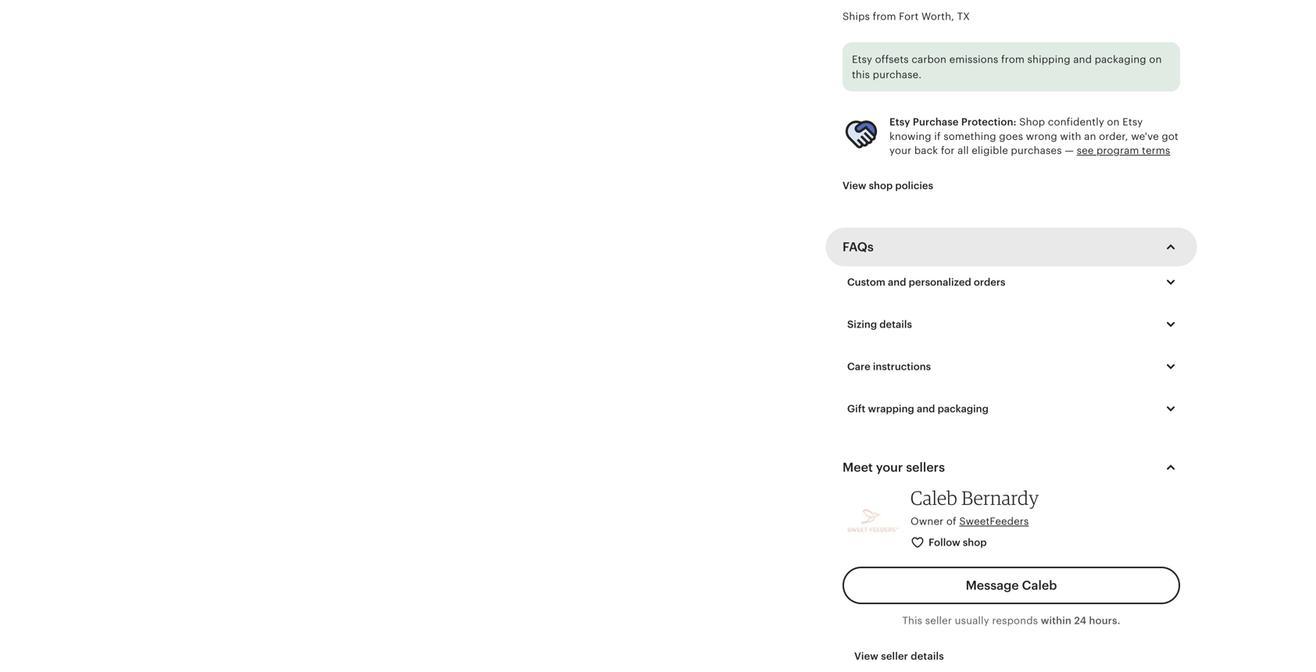 Task type: locate. For each thing, give the bounding box(es) containing it.
confidently
[[1049, 116, 1105, 128]]

1 vertical spatial on
[[1108, 116, 1120, 128]]

eligible
[[972, 145, 1009, 156]]

view inside view shop policies button
[[843, 180, 867, 192]]

meet your sellers
[[843, 461, 946, 475]]

seller for view
[[882, 651, 909, 662]]

view
[[843, 180, 867, 192], [855, 651, 879, 662]]

and right wrapping
[[917, 403, 936, 415]]

gift
[[848, 403, 866, 415]]

1 horizontal spatial and
[[917, 403, 936, 415]]

0 vertical spatial view
[[843, 180, 867, 192]]

on up we've
[[1150, 54, 1162, 65]]

seller right the this
[[926, 615, 952, 627]]

got
[[1162, 130, 1179, 142]]

caleb inside 'caleb bernardy owner of sweetfeeders'
[[911, 486, 958, 509]]

this seller usually responds within 24 hours.
[[903, 615, 1121, 627]]

faqs button
[[829, 228, 1195, 266]]

1 horizontal spatial on
[[1150, 54, 1162, 65]]

packaging down care instructions dropdown button
[[938, 403, 989, 415]]

and right shipping
[[1074, 54, 1092, 65]]

1 horizontal spatial seller
[[926, 615, 952, 627]]

tx
[[958, 10, 970, 22]]

etsy for etsy offsets carbon emissions from shipping and packaging on this purchase.
[[852, 54, 873, 65]]

protection:
[[962, 116, 1017, 128]]

your inside shop confidently on etsy knowing if something goes wrong with an order, we've got your back for all eligible purchases —
[[890, 145, 912, 156]]

on
[[1150, 54, 1162, 65], [1108, 116, 1120, 128]]

custom
[[848, 276, 886, 288]]

seller down the this
[[882, 651, 909, 662]]

gift wrapping and packaging button
[[836, 393, 1193, 425]]

shop
[[869, 180, 893, 192], [963, 537, 987, 549]]

and
[[1074, 54, 1092, 65], [888, 276, 907, 288], [917, 403, 936, 415]]

0 vertical spatial details
[[880, 319, 913, 330]]

1 horizontal spatial from
[[1002, 54, 1025, 65]]

etsy offsets carbon emissions from shipping and packaging on this purchase.
[[852, 54, 1162, 81]]

etsy inside etsy offsets carbon emissions from shipping and packaging on this purchase.
[[852, 54, 873, 65]]

view shop policies
[[843, 180, 934, 192]]

order,
[[1100, 130, 1129, 142]]

1 vertical spatial packaging
[[938, 403, 989, 415]]

knowing
[[890, 130, 932, 142]]

etsy up this
[[852, 54, 873, 65]]

and right the custom
[[888, 276, 907, 288]]

purchase
[[913, 116, 959, 128]]

purchases
[[1011, 145, 1062, 156]]

ships from fort worth, tx
[[843, 10, 970, 22]]

on inside shop confidently on etsy knowing if something goes wrong with an order, we've got your back for all eligible purchases —
[[1108, 116, 1120, 128]]

caleb bernardy owner of sweetfeeders
[[911, 486, 1040, 527]]

1 vertical spatial details
[[911, 651, 945, 662]]

0 horizontal spatial seller
[[882, 651, 909, 662]]

orders
[[974, 276, 1006, 288]]

etsy
[[852, 54, 873, 65], [890, 116, 911, 128], [1123, 116, 1144, 128]]

0 vertical spatial shop
[[869, 180, 893, 192]]

1 horizontal spatial packaging
[[1095, 54, 1147, 65]]

details down the this
[[911, 651, 945, 662]]

fort
[[899, 10, 919, 22]]

1 vertical spatial seller
[[882, 651, 909, 662]]

seller
[[926, 615, 952, 627], [882, 651, 909, 662]]

on inside etsy offsets carbon emissions from shipping and packaging on this purchase.
[[1150, 54, 1162, 65]]

emissions
[[950, 54, 999, 65]]

0 horizontal spatial etsy
[[852, 54, 873, 65]]

2 vertical spatial and
[[917, 403, 936, 415]]

if
[[935, 130, 941, 142]]

packaging inside etsy offsets carbon emissions from shipping and packaging on this purchase.
[[1095, 54, 1147, 65]]

your
[[890, 145, 912, 156], [876, 461, 903, 475]]

goes
[[1000, 130, 1024, 142]]

from inside etsy offsets carbon emissions from shipping and packaging on this purchase.
[[1002, 54, 1025, 65]]

1 horizontal spatial caleb
[[1022, 579, 1058, 593]]

on up the order,
[[1108, 116, 1120, 128]]

details right sizing
[[880, 319, 913, 330]]

view shop policies button
[[831, 172, 945, 200]]

packaging right shipping
[[1095, 54, 1147, 65]]

0 horizontal spatial on
[[1108, 116, 1120, 128]]

bernardy
[[962, 486, 1040, 509]]

shop left policies
[[869, 180, 893, 192]]

packaging
[[1095, 54, 1147, 65], [938, 403, 989, 415]]

from left fort
[[873, 10, 897, 22]]

meet
[[843, 461, 873, 475]]

caleb
[[911, 486, 958, 509], [1022, 579, 1058, 593]]

view inside view seller details link
[[855, 651, 879, 662]]

1 vertical spatial view
[[855, 651, 879, 662]]

back
[[915, 145, 939, 156]]

1 vertical spatial from
[[1002, 54, 1025, 65]]

0 vertical spatial caleb
[[911, 486, 958, 509]]

1 vertical spatial caleb
[[1022, 579, 1058, 593]]

within
[[1041, 615, 1072, 627]]

0 horizontal spatial from
[[873, 10, 897, 22]]

1 vertical spatial and
[[888, 276, 907, 288]]

etsy up we've
[[1123, 116, 1144, 128]]

0 horizontal spatial shop
[[869, 180, 893, 192]]

etsy up knowing
[[890, 116, 911, 128]]

details
[[880, 319, 913, 330], [911, 651, 945, 662]]

caleb up owner
[[911, 486, 958, 509]]

0 vertical spatial your
[[890, 145, 912, 156]]

1 vertical spatial your
[[876, 461, 903, 475]]

2 horizontal spatial and
[[1074, 54, 1092, 65]]

caleb up within at the right bottom of page
[[1022, 579, 1058, 593]]

0 vertical spatial seller
[[926, 615, 952, 627]]

owner
[[911, 516, 944, 527]]

0 vertical spatial and
[[1074, 54, 1092, 65]]

message caleb button
[[843, 567, 1181, 605]]

2 horizontal spatial etsy
[[1123, 116, 1144, 128]]

shop down sweetfeeders
[[963, 537, 987, 549]]

your down knowing
[[890, 145, 912, 156]]

from
[[873, 10, 897, 22], [1002, 54, 1025, 65]]

your right meet
[[876, 461, 903, 475]]

0 vertical spatial from
[[873, 10, 897, 22]]

we've
[[1132, 130, 1160, 142]]

1 horizontal spatial shop
[[963, 537, 987, 549]]

follow shop button
[[899, 529, 1001, 558]]

0 horizontal spatial packaging
[[938, 403, 989, 415]]

0 vertical spatial packaging
[[1095, 54, 1147, 65]]

view seller details
[[855, 651, 945, 662]]

for
[[941, 145, 955, 156]]

purchase.
[[873, 69, 922, 81]]

1 vertical spatial shop
[[963, 537, 987, 549]]

care instructions button
[[836, 350, 1193, 383]]

personalized
[[909, 276, 972, 288]]

0 horizontal spatial caleb
[[911, 486, 958, 509]]

caleb inside button
[[1022, 579, 1058, 593]]

1 horizontal spatial etsy
[[890, 116, 911, 128]]

message
[[966, 579, 1019, 593]]

sizing details button
[[836, 308, 1193, 341]]

wrapping
[[868, 403, 915, 415]]

0 vertical spatial on
[[1150, 54, 1162, 65]]

seller for this
[[926, 615, 952, 627]]

from left shipping
[[1002, 54, 1025, 65]]



Task type: describe. For each thing, give the bounding box(es) containing it.
gift wrapping and packaging
[[848, 403, 989, 415]]

see program terms link
[[1077, 145, 1171, 156]]

follow
[[929, 537, 961, 549]]

program
[[1097, 145, 1140, 156]]

custom and personalized orders
[[848, 276, 1006, 288]]

etsy inside shop confidently on etsy knowing if something goes wrong with an order, we've got your back for all eligible purchases —
[[1123, 116, 1144, 128]]

see program terms
[[1077, 145, 1171, 156]]

shipping
[[1028, 54, 1071, 65]]

terms
[[1143, 145, 1171, 156]]

care
[[848, 361, 871, 372]]

sellers
[[907, 461, 946, 475]]

24
[[1075, 615, 1087, 627]]

sizing details
[[848, 319, 913, 330]]

an
[[1085, 130, 1097, 142]]

this
[[852, 69, 870, 81]]

custom and personalized orders button
[[836, 266, 1193, 299]]

details inside dropdown button
[[880, 319, 913, 330]]

0 horizontal spatial and
[[888, 276, 907, 288]]

sweetfeeders
[[960, 516, 1029, 527]]

ships
[[843, 10, 870, 22]]

hours.
[[1090, 615, 1121, 627]]

sizing
[[848, 319, 878, 330]]

worth,
[[922, 10, 955, 22]]

faqs
[[843, 240, 874, 254]]

shop
[[1020, 116, 1046, 128]]

policies
[[896, 180, 934, 192]]

view for view shop policies
[[843, 180, 867, 192]]

and inside etsy offsets carbon emissions from shipping and packaging on this purchase.
[[1074, 54, 1092, 65]]

etsy for etsy purchase protection:
[[890, 116, 911, 128]]

shop for follow
[[963, 537, 987, 549]]

view seller details link
[[843, 642, 956, 662]]

shop for view
[[869, 180, 893, 192]]

your inside dropdown button
[[876, 461, 903, 475]]

all
[[958, 145, 969, 156]]

sweetfeeders link
[[960, 516, 1029, 527]]

with
[[1061, 130, 1082, 142]]

follow shop
[[929, 537, 987, 549]]

usually
[[955, 615, 990, 627]]

carbon
[[912, 54, 947, 65]]

something
[[944, 130, 997, 142]]

offsets
[[876, 54, 909, 65]]

meet your sellers button
[[829, 449, 1195, 486]]

responds
[[993, 615, 1039, 627]]

—
[[1065, 145, 1074, 156]]

wrong
[[1027, 130, 1058, 142]]

caleb bernardy image
[[843, 491, 902, 549]]

instructions
[[873, 361, 931, 372]]

etsy purchase protection:
[[890, 116, 1017, 128]]

see
[[1077, 145, 1094, 156]]

this
[[903, 615, 923, 627]]

care instructions
[[848, 361, 931, 372]]

shop confidently on etsy knowing if something goes wrong with an order, we've got your back for all eligible purchases —
[[890, 116, 1179, 156]]

of
[[947, 516, 957, 527]]

message caleb
[[966, 579, 1058, 593]]

view for view seller details
[[855, 651, 879, 662]]

packaging inside dropdown button
[[938, 403, 989, 415]]



Task type: vqa. For each thing, say whether or not it's contained in the screenshot.
"PROTECTION:" at the right
yes



